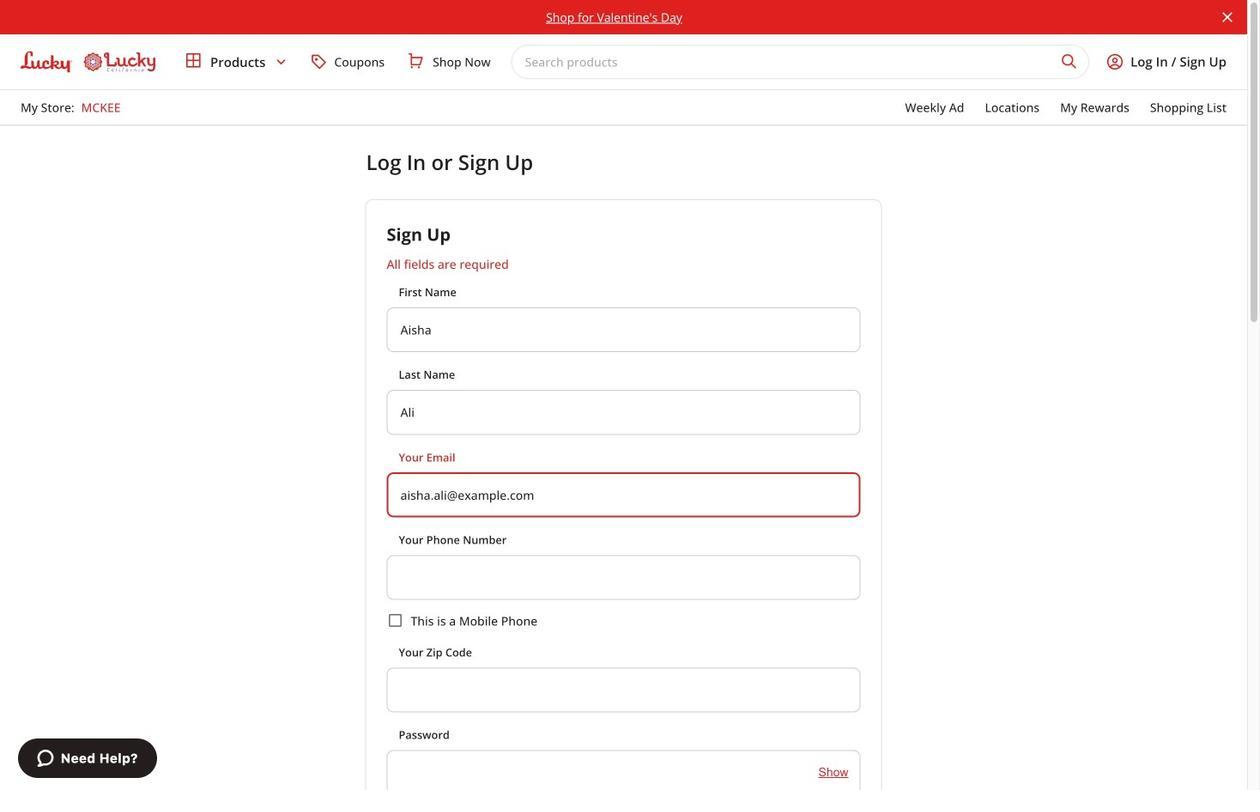 Task type: describe. For each thing, give the bounding box(es) containing it.
Search products text field
[[518, 46, 1050, 78]]

search image
[[1062, 53, 1079, 70]]



Task type: vqa. For each thing, say whether or not it's contained in the screenshot.
heading
no



Task type: locate. For each thing, give the bounding box(es) containing it.
None text field
[[387, 390, 861, 435], [387, 555, 861, 600], [387, 390, 861, 435], [387, 555, 861, 600]]

None text field
[[387, 307, 861, 352], [387, 473, 861, 517], [387, 668, 861, 713], [387, 307, 861, 352], [387, 473, 861, 517], [387, 668, 861, 713]]

close image
[[1220, 9, 1237, 26]]

alert
[[0, 0, 1248, 34]]

None search field
[[512, 45, 1090, 79]]

luckysupermarkets image
[[21, 48, 155, 76]]

None password field
[[387, 750, 812, 790]]



